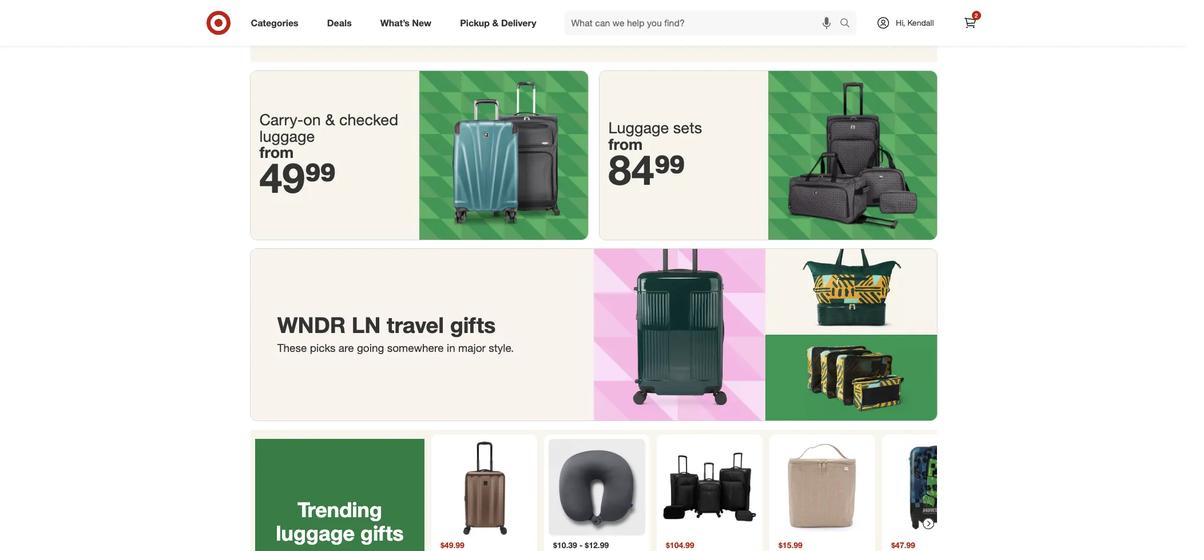 Task type: vqa. For each thing, say whether or not it's contained in the screenshot.
'sets' on the top
yes



Task type: locate. For each thing, give the bounding box(es) containing it.
luggage
[[260, 126, 315, 145], [276, 521, 355, 545]]

what's
[[380, 17, 410, 28]]

&
[[493, 17, 499, 28], [325, 110, 335, 129]]

categories
[[251, 17, 299, 28]]

what's new
[[380, 17, 432, 28]]

0 horizontal spatial 99
[[305, 153, 336, 203]]

are
[[339, 341, 354, 354]]

99 for 49
[[305, 153, 336, 203]]

kendall
[[908, 18, 934, 27]]

checked
[[339, 110, 399, 129]]

$10.39 - $12.99 link
[[549, 439, 645, 551]]

luggage sets from
[[609, 118, 702, 153]]

-
[[579, 540, 583, 550]]

$47.99 link
[[887, 439, 984, 551]]

delivery
[[501, 17, 537, 28]]

somewhere
[[387, 341, 444, 354]]

luggage inside trending luggage gifts
[[276, 521, 355, 545]]

1 vertical spatial luggage
[[276, 521, 355, 545]]

wndr
[[277, 312, 346, 339]]

nourish by soyoung lunch bag - rose gold pinstripe image
[[774, 439, 871, 536]]

travel
[[387, 312, 444, 339]]

$47.99
[[891, 540, 915, 550]]

$104.99 link
[[661, 439, 758, 551]]

hi,
[[896, 18, 906, 27]]

gifts
[[450, 312, 496, 339], [360, 521, 404, 545]]

gifts inside trending luggage gifts
[[360, 521, 404, 545]]

0 vertical spatial &
[[493, 17, 499, 28]]

0 horizontal spatial &
[[325, 110, 335, 129]]

1 vertical spatial gifts
[[360, 521, 404, 545]]

from inside luggage sets from
[[609, 134, 643, 153]]

luggage inside carry-on & checked luggage from
[[260, 126, 315, 145]]

0 horizontal spatial gifts
[[360, 521, 404, 545]]

travel neck pillow - open story™ image
[[549, 439, 645, 536]]

wndr ln travel gifts these picks are going somewhere in major style.
[[277, 312, 514, 354]]

$10.39 - $12.99
[[553, 540, 609, 550]]

trending
[[297, 497, 382, 522]]

these
[[277, 341, 307, 354]]

2 link
[[958, 10, 983, 35]]

on
[[304, 110, 321, 129]]

pickup
[[460, 17, 490, 28]]

0 horizontal spatial from
[[260, 142, 294, 161]]

1 horizontal spatial 99
[[655, 145, 686, 195]]

categories link
[[241, 10, 313, 35]]

1 horizontal spatial gifts
[[450, 312, 496, 339]]

& right pickup
[[493, 17, 499, 28]]

search button
[[835, 10, 863, 38]]

deals
[[327, 17, 352, 28]]

what's new link
[[371, 10, 446, 35]]

0 vertical spatial luggage
[[260, 126, 315, 145]]

49 99
[[260, 153, 336, 203]]

1 vertical spatial &
[[325, 110, 335, 129]]

minecraft creeper kids' hardside carry on suitcase - black image
[[887, 439, 984, 536]]

$15.99
[[779, 540, 803, 550]]

from
[[609, 134, 643, 153], [260, 142, 294, 161]]

99 for 84
[[655, 145, 686, 195]]

What can we help you find? suggestions appear below search field
[[565, 10, 843, 35]]

gifts inside wndr ln travel gifts these picks are going somewhere in major style.
[[450, 312, 496, 339]]

49
[[260, 153, 305, 203]]

$104.99
[[666, 540, 694, 550]]

skyline softside checked spinner 5pc luggage set image
[[661, 439, 758, 536]]

& right on on the left top of page
[[325, 110, 335, 129]]

99
[[655, 145, 686, 195], [305, 153, 336, 203]]

1 horizontal spatial from
[[609, 134, 643, 153]]

major
[[459, 341, 486, 354]]

0 vertical spatial gifts
[[450, 312, 496, 339]]

ln
[[352, 312, 381, 339]]

going
[[357, 341, 384, 354]]

1 horizontal spatial &
[[493, 17, 499, 28]]



Task type: describe. For each thing, give the bounding box(es) containing it.
84 99
[[609, 145, 686, 195]]

carousel region
[[250, 430, 988, 551]]

2
[[975, 12, 978, 19]]

from inside carry-on & checked luggage from
[[260, 142, 294, 161]]

picks
[[310, 341, 336, 354]]

sets
[[674, 118, 702, 137]]

$10.39
[[553, 540, 577, 550]]

deals link
[[318, 10, 366, 35]]

84
[[609, 145, 655, 195]]

carry-on & checked luggage from
[[260, 110, 399, 161]]

pickup & delivery
[[460, 17, 537, 28]]

pickup & delivery link
[[451, 10, 551, 35]]

in
[[447, 341, 455, 354]]

$15.99 link
[[774, 439, 871, 551]]

$12.99
[[585, 540, 609, 550]]

luggage
[[609, 118, 669, 137]]

carry-
[[260, 110, 304, 129]]

$49.99 link
[[436, 439, 533, 551]]

hi, kendall
[[896, 18, 934, 27]]

search
[[835, 18, 863, 30]]

$49.99
[[440, 540, 464, 550]]

new
[[412, 17, 432, 28]]

skyline hardside carry on spinner suitcase image
[[436, 439, 533, 536]]

trending luggage gifts
[[276, 497, 404, 545]]

style.
[[489, 341, 514, 354]]

& inside carry-on & checked luggage from
[[325, 110, 335, 129]]



